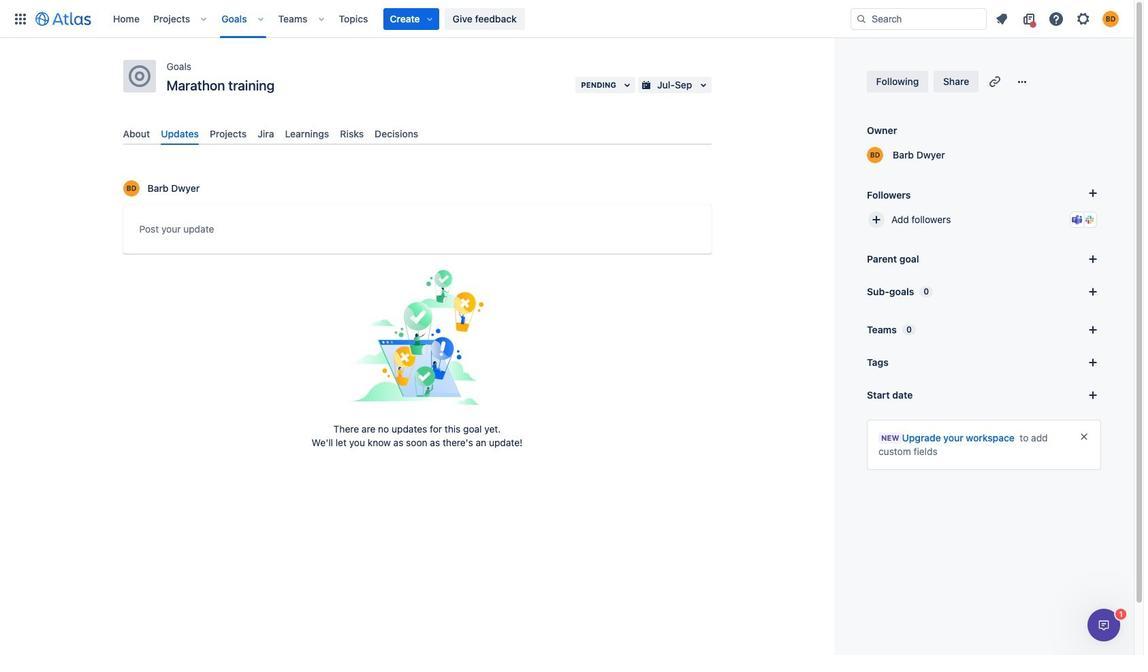 Task type: vqa. For each thing, say whether or not it's contained in the screenshot.
MSTeams logo showing  channels are connected to this goal
yes



Task type: describe. For each thing, give the bounding box(es) containing it.
Main content area, start typing to enter text. text field
[[139, 221, 695, 243]]

add follower image
[[868, 212, 885, 228]]

slack logo showing nan channels are connected to this goal image
[[1084, 215, 1095, 225]]

switch to... image
[[12, 11, 29, 27]]

search image
[[856, 13, 867, 24]]

goal icon image
[[128, 65, 150, 87]]

add team image
[[1085, 322, 1101, 338]]

add tag image
[[1085, 355, 1101, 371]]



Task type: locate. For each thing, give the bounding box(es) containing it.
add a follower image
[[1085, 185, 1101, 202]]

close banner image
[[1079, 432, 1090, 443]]

notifications image
[[994, 11, 1010, 27]]

banner
[[0, 0, 1134, 38]]

help image
[[1048, 11, 1064, 27]]

account image
[[1103, 11, 1119, 27]]

settings image
[[1075, 11, 1092, 27]]

top element
[[8, 0, 851, 38]]

set start date image
[[1085, 388, 1101, 404]]

dialog
[[1088, 610, 1120, 642]]

msteams logo showing  channels are connected to this goal image
[[1072, 215, 1083, 225]]

more icon image
[[1014, 74, 1031, 90]]

tab list
[[117, 123, 717, 145]]

Search field
[[851, 8, 987, 30]]

None search field
[[851, 8, 987, 30]]



